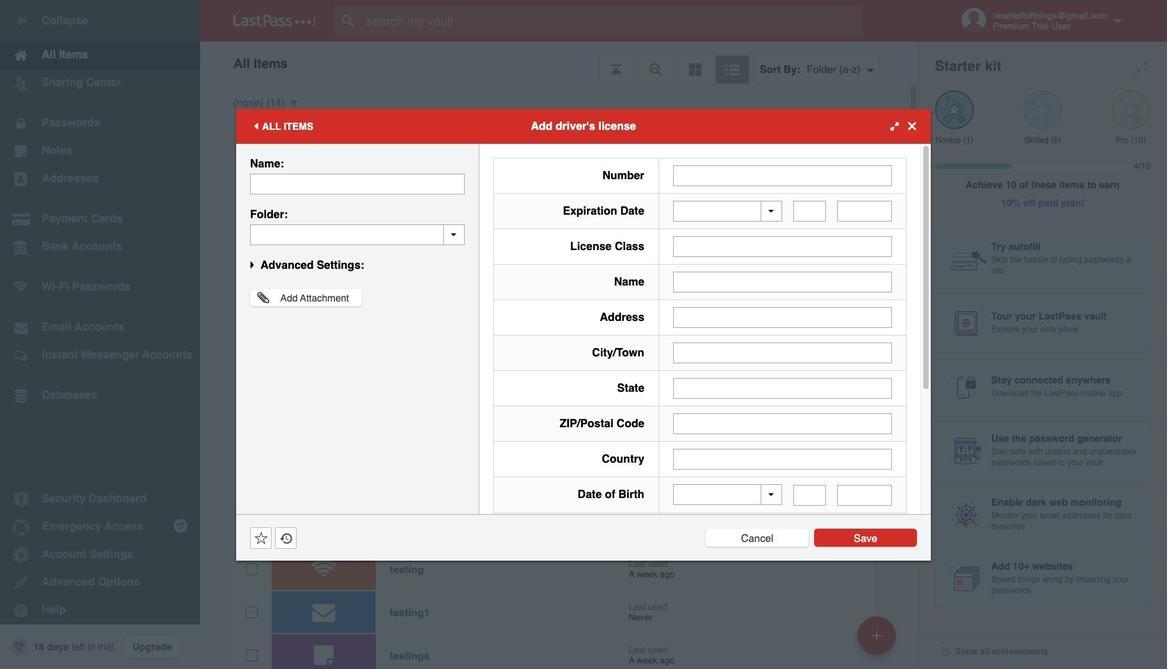 Task type: locate. For each thing, give the bounding box(es) containing it.
None text field
[[673, 165, 893, 186], [794, 201, 827, 222], [838, 201, 893, 222], [673, 236, 893, 257], [673, 272, 893, 293], [673, 378, 893, 399], [794, 485, 827, 506], [673, 165, 893, 186], [794, 201, 827, 222], [838, 201, 893, 222], [673, 236, 893, 257], [673, 272, 893, 293], [673, 378, 893, 399], [794, 485, 827, 506]]

None text field
[[250, 173, 465, 194], [250, 224, 465, 245], [673, 307, 893, 328], [673, 343, 893, 364], [673, 414, 893, 434], [673, 449, 893, 470], [838, 485, 893, 506], [250, 173, 465, 194], [250, 224, 465, 245], [673, 307, 893, 328], [673, 343, 893, 364], [673, 414, 893, 434], [673, 449, 893, 470], [838, 485, 893, 506]]

new item navigation
[[853, 612, 905, 669]]

dialog
[[236, 109, 932, 669]]

vault options navigation
[[200, 42, 919, 83]]



Task type: describe. For each thing, give the bounding box(es) containing it.
new item image
[[872, 631, 882, 641]]

main navigation navigation
[[0, 0, 200, 669]]

lastpass image
[[234, 15, 316, 27]]

Search search field
[[335, 6, 891, 36]]

search my vault text field
[[335, 6, 891, 36]]



Task type: vqa. For each thing, say whether or not it's contained in the screenshot.
Vault options NAVIGATION
yes



